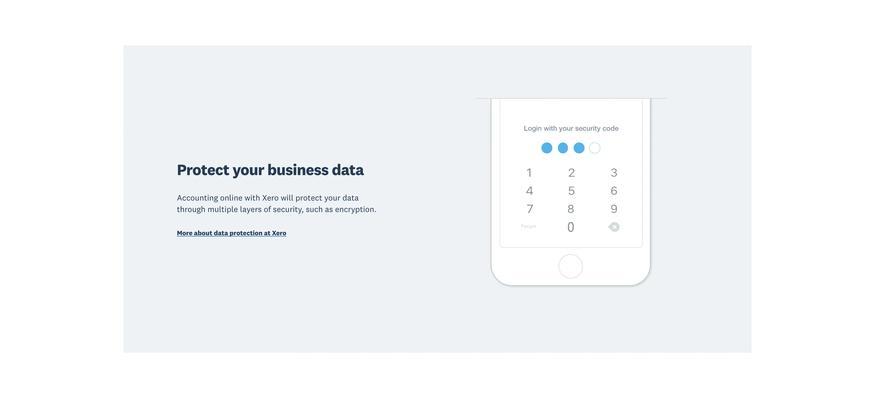 Task type: locate. For each thing, give the bounding box(es) containing it.
0 vertical spatial data
[[332, 160, 364, 179]]

more about data protection at xero link
[[177, 228, 378, 239]]

your up as
[[325, 193, 341, 203]]

0 horizontal spatial your
[[233, 160, 264, 179]]

protect your business data
[[177, 160, 364, 179]]

xero
[[262, 193, 279, 203], [272, 228, 287, 237]]

data
[[332, 160, 364, 179], [343, 193, 359, 203], [214, 228, 228, 237]]

your inside accounting online with xero will protect your data through multiple layers of security, such as encryption.
[[325, 193, 341, 203]]

1 vertical spatial data
[[343, 193, 359, 203]]

at
[[264, 228, 271, 237]]

the xero mobile app shows a screen asking a user to log in with their security code for an additional layer of security. image
[[445, 72, 699, 326], [445, 72, 699, 326]]

1 vertical spatial xero
[[272, 228, 287, 237]]

your up with
[[233, 160, 264, 179]]

xero up the of
[[262, 193, 279, 203]]

protection
[[230, 228, 263, 237]]

accounting
[[177, 193, 218, 203]]

will
[[281, 193, 294, 203]]

protect
[[177, 160, 229, 179]]

xero right at
[[272, 228, 287, 237]]

xero inside accounting online with xero will protect your data through multiple layers of security, such as encryption.
[[262, 193, 279, 203]]

1 vertical spatial your
[[325, 193, 341, 203]]

0 vertical spatial xero
[[262, 193, 279, 203]]

1 horizontal spatial your
[[325, 193, 341, 203]]

your
[[233, 160, 264, 179], [325, 193, 341, 203]]



Task type: vqa. For each thing, say whether or not it's contained in the screenshot.
top data
yes



Task type: describe. For each thing, give the bounding box(es) containing it.
through
[[177, 204, 206, 214]]

data inside accounting online with xero will protect your data through multiple layers of security, such as encryption.
[[343, 193, 359, 203]]

about
[[194, 228, 212, 237]]

business
[[268, 160, 329, 179]]

more about data protection at xero
[[177, 228, 287, 237]]

more
[[177, 228, 193, 237]]

of
[[264, 204, 271, 214]]

encryption.
[[335, 204, 377, 214]]

online
[[220, 193, 243, 203]]

accounting online with xero will protect your data through multiple layers of security, such as encryption.
[[177, 193, 377, 214]]

security,
[[273, 204, 304, 214]]

2 vertical spatial data
[[214, 228, 228, 237]]

such
[[306, 204, 323, 214]]

protect
[[296, 193, 323, 203]]

as
[[325, 204, 333, 214]]

layers
[[240, 204, 262, 214]]

multiple
[[208, 204, 238, 214]]

with
[[245, 193, 260, 203]]

0 vertical spatial your
[[233, 160, 264, 179]]



